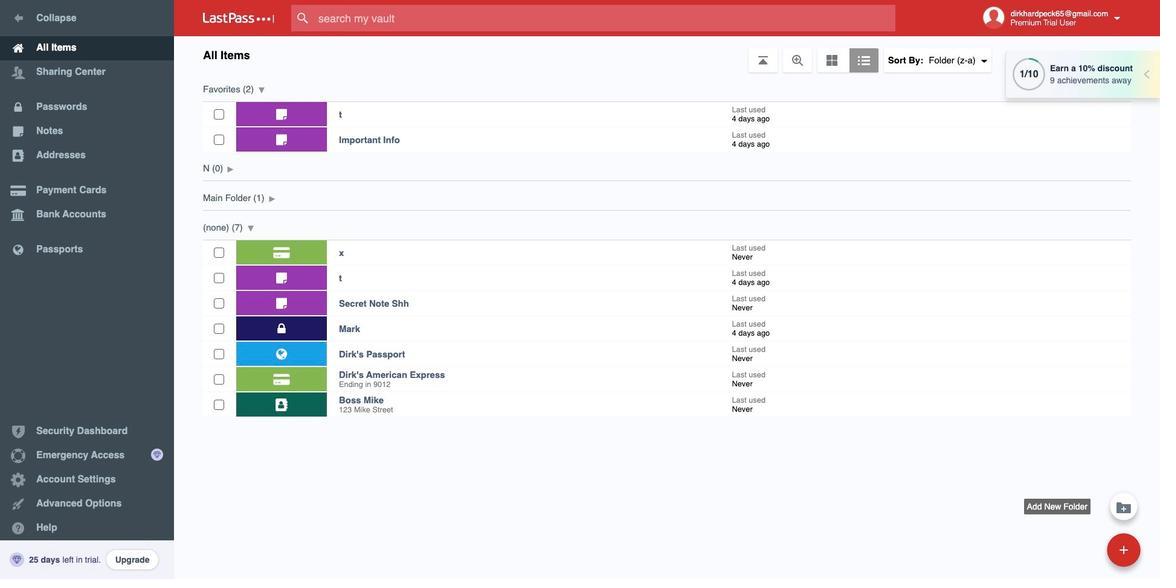 Task type: locate. For each thing, give the bounding box(es) containing it.
new item navigation
[[1024, 489, 1148, 579]]

lastpass image
[[203, 13, 274, 24]]

search my vault text field
[[291, 5, 919, 31]]



Task type: describe. For each thing, give the bounding box(es) containing it.
Search search field
[[291, 5, 919, 31]]

vault options navigation
[[174, 36, 1160, 73]]

main navigation navigation
[[0, 0, 174, 579]]

main content main content
[[174, 73, 1160, 417]]



Task type: vqa. For each thing, say whether or not it's contained in the screenshot.
'New item' element
no



